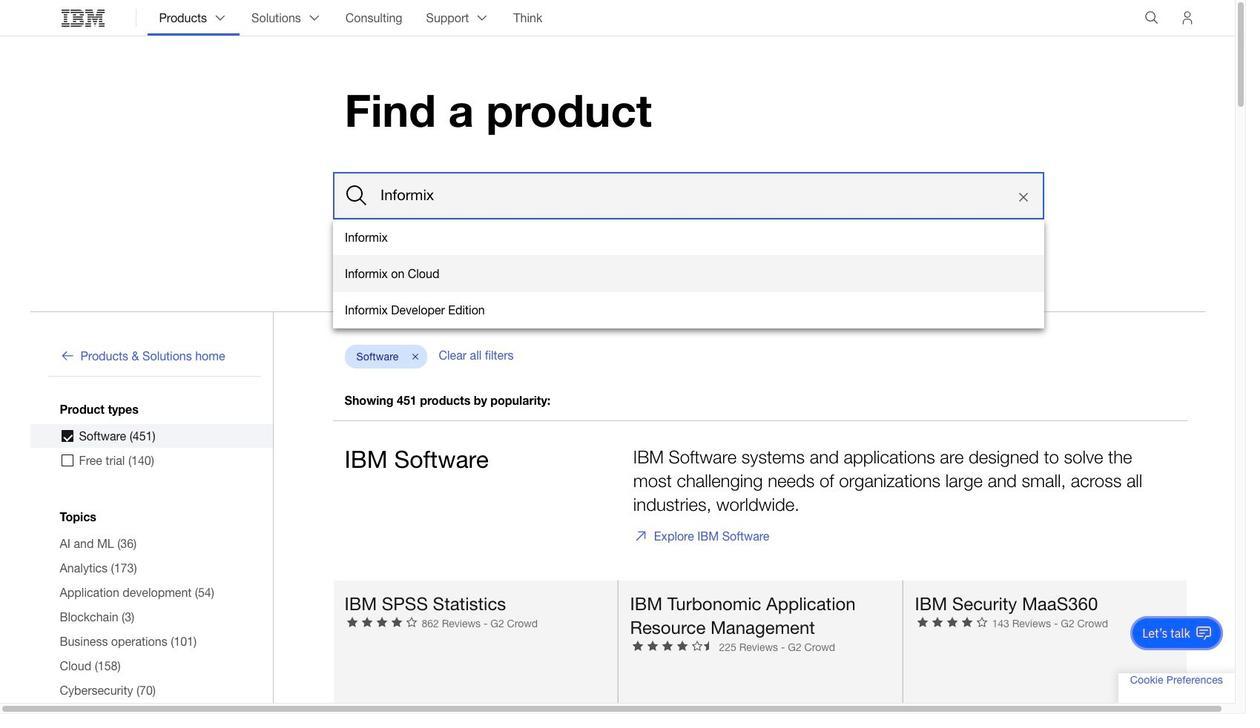 Task type: describe. For each thing, give the bounding box(es) containing it.
3 test region from the left
[[902, 580, 1187, 714]]

2 test region from the left
[[618, 580, 902, 714]]

1 option from the top
[[333, 219, 1045, 256]]

Search text field
[[333, 172, 1045, 219]]

3 option from the top
[[333, 292, 1045, 328]]

1 test region from the left
[[333, 580, 618, 714]]



Task type: locate. For each thing, give the bounding box(es) containing it.
option
[[333, 219, 1045, 256], [333, 256, 1045, 292], [333, 292, 1045, 328]]

test region
[[333, 580, 618, 714], [618, 580, 902, 714], [902, 580, 1187, 714]]

search element
[[333, 172, 1045, 219]]

let's talk element
[[1143, 625, 1191, 642]]

suggestions list box
[[333, 219, 1045, 328]]

2 option from the top
[[333, 256, 1045, 292]]



